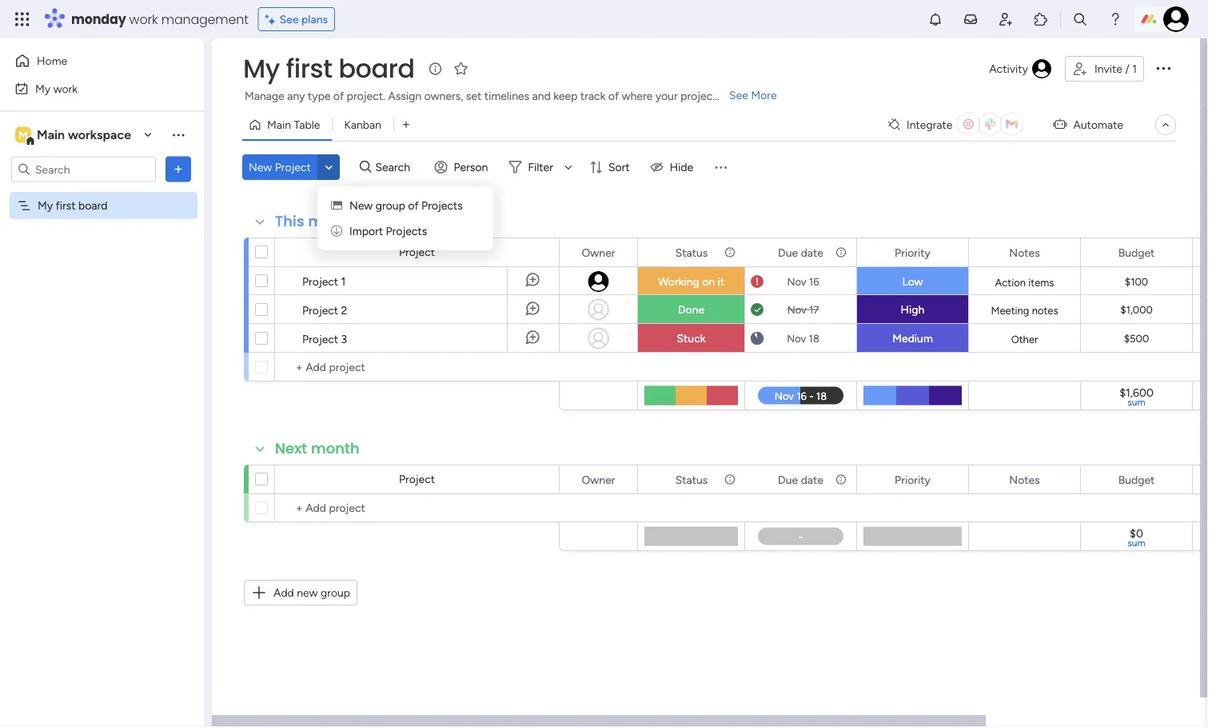 Task type: describe. For each thing, give the bounding box(es) containing it.
my first board list box
[[0, 189, 204, 435]]

16
[[810, 275, 820, 288]]

your
[[656, 89, 678, 103]]

new project button
[[242, 154, 318, 180]]

main workspace
[[37, 127, 131, 142]]

action items
[[996, 276, 1055, 289]]

other
[[1012, 333, 1039, 346]]

2 date from the top
[[801, 473, 824, 486]]

v2 search image
[[360, 158, 372, 176]]

sort
[[609, 160, 630, 174]]

2 due from the top
[[779, 473, 799, 486]]

monday
[[71, 10, 126, 28]]

import
[[350, 224, 383, 238]]

select product image
[[14, 11, 30, 27]]

/
[[1126, 62, 1130, 76]]

dapulse integrations image
[[889, 119, 901, 131]]

new for new project
[[249, 160, 272, 174]]

This month field
[[271, 211, 361, 232]]

add new group button
[[244, 580, 358, 606]]

kanban button
[[332, 112, 394, 138]]

nov 16
[[788, 275, 820, 288]]

invite / 1 button
[[1066, 56, 1145, 82]]

hide
[[670, 160, 694, 174]]

home
[[37, 54, 67, 68]]

stands.
[[720, 89, 756, 103]]

my work
[[35, 82, 78, 95]]

next month
[[275, 438, 360, 459]]

1 owner from the top
[[582, 246, 616, 259]]

search everything image
[[1073, 11, 1089, 27]]

0 vertical spatial first
[[286, 51, 332, 86]]

column information image
[[724, 246, 737, 259]]

working
[[658, 275, 700, 288]]

workspace
[[68, 127, 131, 142]]

move to image
[[331, 224, 342, 238]]

project
[[681, 89, 717, 103]]

my work button
[[10, 76, 172, 101]]

1 nov from the top
[[788, 275, 807, 288]]

assign
[[388, 89, 422, 103]]

2 due date from the top
[[779, 473, 824, 486]]

items
[[1029, 276, 1055, 289]]

main for main table
[[267, 118, 291, 132]]

1 date from the top
[[801, 246, 824, 259]]

notifications image
[[928, 11, 944, 27]]

activity
[[990, 62, 1029, 76]]

2 due date field from the top
[[775, 471, 828, 488]]

workspace options image
[[170, 127, 186, 143]]

3
[[341, 332, 347, 346]]

main table
[[267, 118, 320, 132]]

$500
[[1125, 332, 1150, 345]]

type
[[308, 89, 331, 103]]

$0
[[1131, 526, 1144, 540]]

add new group
[[274, 586, 351, 600]]

v2 overdue deadline image
[[751, 274, 764, 289]]

any
[[287, 89, 305, 103]]

My first board field
[[239, 51, 419, 86]]

new group of projects
[[350, 199, 463, 212]]

options image
[[1155, 58, 1174, 77]]

low
[[903, 275, 924, 288]]

2 priority from the top
[[895, 473, 931, 486]]

menu image
[[713, 159, 729, 175]]

2 budget field from the top
[[1115, 471, 1160, 488]]

m
[[18, 128, 28, 142]]

sort button
[[583, 154, 640, 180]]

1 + add project text field from the top
[[283, 358, 552, 377]]

meeting notes
[[992, 304, 1059, 317]]

my first board inside list box
[[38, 199, 108, 212]]

1 owner field from the top
[[578, 244, 620, 261]]

project 2
[[302, 303, 348, 317]]

import projects
[[350, 224, 427, 238]]

apps image
[[1034, 11, 1050, 27]]

see plans
[[280, 12, 328, 26]]

main for main workspace
[[37, 127, 65, 142]]

1 inside invite / 1 button
[[1133, 62, 1138, 76]]

Next month field
[[271, 438, 364, 459]]

filter button
[[503, 154, 578, 180]]

this
[[275, 211, 305, 232]]

2 notes field from the top
[[1006, 471, 1045, 488]]

nov 18
[[787, 332, 820, 345]]

1 due from the top
[[779, 246, 799, 259]]

notes for second the notes "field" from the bottom of the page
[[1010, 246, 1041, 259]]

arrow down image
[[559, 158, 578, 177]]

monday work management
[[71, 10, 249, 28]]

management
[[161, 10, 249, 28]]

month for this month
[[308, 211, 357, 232]]

1 due date from the top
[[779, 246, 824, 259]]

working on it
[[658, 275, 725, 288]]

main table button
[[242, 112, 332, 138]]

keep
[[554, 89, 578, 103]]

new for new group of projects
[[350, 199, 373, 212]]

kanban
[[344, 118, 382, 132]]

1 horizontal spatial of
[[408, 199, 419, 212]]

17
[[810, 303, 820, 316]]

1 budget from the top
[[1119, 246, 1156, 259]]

new project
[[249, 160, 311, 174]]

done
[[678, 303, 705, 316]]

timelines
[[485, 89, 530, 103]]

this month
[[275, 211, 357, 232]]

manage
[[245, 89, 285, 103]]

2
[[341, 303, 348, 317]]

meeting
[[992, 304, 1030, 317]]

on
[[703, 275, 715, 288]]

project inside button
[[275, 160, 311, 174]]

person button
[[429, 154, 498, 180]]



Task type: vqa. For each thing, say whether or not it's contained in the screenshot.
project 3
yes



Task type: locate. For each thing, give the bounding box(es) containing it.
my down search in workspace field in the top left of the page
[[38, 199, 53, 212]]

1 vertical spatial status
[[676, 473, 708, 486]]

2 sum from the top
[[1128, 537, 1146, 549]]

0 horizontal spatial of
[[334, 89, 344, 103]]

project.
[[347, 89, 386, 103]]

2 notes from the top
[[1010, 473, 1041, 486]]

action
[[996, 276, 1027, 289]]

invite members image
[[999, 11, 1015, 27]]

0 vertical spatial nov
[[788, 275, 807, 288]]

1 vertical spatial projects
[[386, 224, 427, 238]]

home button
[[10, 48, 172, 74]]

workspace selection element
[[15, 125, 134, 146]]

1 horizontal spatial see
[[730, 88, 749, 102]]

my first board down search in workspace field in the top left of the page
[[38, 199, 108, 212]]

1 vertical spatial status field
[[672, 471, 712, 488]]

medium
[[893, 332, 934, 345]]

notes
[[1010, 246, 1041, 259], [1010, 473, 1041, 486]]

new inside button
[[249, 160, 272, 174]]

owner
[[582, 246, 616, 259], [582, 473, 616, 486]]

1 vertical spatial work
[[53, 82, 78, 95]]

see inside button
[[280, 12, 299, 26]]

nov left 18
[[787, 332, 807, 345]]

automate
[[1074, 118, 1124, 132]]

help image
[[1108, 11, 1124, 27]]

2 vertical spatial nov
[[787, 332, 807, 345]]

1 due date field from the top
[[775, 244, 828, 261]]

0 vertical spatial notes field
[[1006, 244, 1045, 261]]

project 1
[[302, 274, 346, 288]]

budget field up $0
[[1115, 471, 1160, 488]]

0 vertical spatial status
[[676, 246, 708, 259]]

notes for first the notes "field" from the bottom
[[1010, 473, 1041, 486]]

1 vertical spatial month
[[311, 438, 360, 459]]

hide button
[[645, 154, 704, 180]]

plans
[[302, 12, 328, 26]]

add
[[274, 586, 294, 600]]

see for see more
[[730, 88, 749, 102]]

new
[[297, 586, 318, 600]]

0 horizontal spatial new
[[249, 160, 272, 174]]

month inside field
[[311, 438, 360, 459]]

budget up $0
[[1119, 473, 1156, 486]]

project
[[275, 160, 311, 174], [399, 245, 435, 259], [302, 274, 339, 288], [302, 303, 339, 317], [302, 332, 339, 346], [399, 472, 435, 486]]

1 vertical spatial priority field
[[891, 471, 935, 488]]

date
[[801, 246, 824, 259], [801, 473, 824, 486]]

invite / 1
[[1095, 62, 1138, 76]]

nov 17
[[788, 303, 820, 316]]

options image
[[170, 161, 186, 177]]

project 3
[[302, 332, 347, 346]]

due
[[779, 246, 799, 259], [779, 473, 799, 486]]

Search in workspace field
[[34, 160, 134, 178]]

0 vertical spatial board
[[339, 51, 415, 86]]

first inside my first board list box
[[56, 199, 76, 212]]

2 status from the top
[[676, 473, 708, 486]]

owners,
[[425, 89, 464, 103]]

Notes field
[[1006, 244, 1045, 261], [1006, 471, 1045, 488]]

2 horizontal spatial of
[[609, 89, 619, 103]]

main
[[267, 118, 291, 132], [37, 127, 65, 142]]

integrate
[[907, 118, 953, 132]]

1 priority from the top
[[895, 246, 931, 259]]

1 vertical spatial first
[[56, 199, 76, 212]]

work right the "monday"
[[129, 10, 158, 28]]

0 vertical spatial budget field
[[1115, 244, 1160, 261]]

budget
[[1119, 246, 1156, 259], [1119, 473, 1156, 486]]

collapse board header image
[[1160, 118, 1173, 131]]

projects down the 'person' popup button
[[422, 199, 463, 212]]

see
[[280, 12, 299, 26], [730, 88, 749, 102]]

status
[[676, 246, 708, 259], [676, 473, 708, 486]]

0 vertical spatial month
[[308, 211, 357, 232]]

18
[[809, 332, 820, 345]]

status for first status field from the bottom of the page
[[676, 473, 708, 486]]

0 vertical spatial sum
[[1128, 396, 1146, 408]]

group inside add new group button
[[321, 586, 351, 600]]

see inside "link"
[[730, 88, 749, 102]]

+ Add project text field
[[283, 358, 552, 377], [283, 498, 552, 518]]

month inside field
[[308, 211, 357, 232]]

projects down new group of projects
[[386, 224, 427, 238]]

$1,600
[[1120, 386, 1154, 399]]

0 vertical spatial priority
[[895, 246, 931, 259]]

0 vertical spatial date
[[801, 246, 824, 259]]

main right workspace 'icon'
[[37, 127, 65, 142]]

v2 done deadline image
[[751, 302, 764, 317]]

1 vertical spatial owner
[[582, 473, 616, 486]]

0 vertical spatial due
[[779, 246, 799, 259]]

0 vertical spatial + add project text field
[[283, 358, 552, 377]]

0 horizontal spatial my first board
[[38, 199, 108, 212]]

0 horizontal spatial see
[[280, 12, 299, 26]]

see left the more
[[730, 88, 749, 102]]

table
[[294, 118, 320, 132]]

2 + add project text field from the top
[[283, 498, 552, 518]]

2 budget from the top
[[1119, 473, 1156, 486]]

see more
[[730, 88, 777, 102]]

$1,600 sum
[[1120, 386, 1154, 408]]

first down search in workspace field in the top left of the page
[[56, 199, 76, 212]]

invite
[[1095, 62, 1123, 76]]

main left table
[[267, 118, 291, 132]]

manage any type of project. assign owners, set timelines and keep track of where your project stands.
[[245, 89, 756, 103]]

1 vertical spatial + add project text field
[[283, 498, 552, 518]]

0 vertical spatial 1
[[1133, 62, 1138, 76]]

2 nov from the top
[[788, 303, 807, 316]]

1 sum from the top
[[1128, 396, 1146, 408]]

0 vertical spatial budget
[[1119, 246, 1156, 259]]

1 up 2
[[341, 274, 346, 288]]

0 vertical spatial due date
[[779, 246, 824, 259]]

autopilot image
[[1054, 114, 1068, 134]]

show board description image
[[426, 61, 445, 77]]

0 vertical spatial see
[[280, 12, 299, 26]]

person
[[454, 160, 488, 174]]

my inside button
[[35, 82, 51, 95]]

0 horizontal spatial main
[[37, 127, 65, 142]]

Priority field
[[891, 244, 935, 261], [891, 471, 935, 488]]

0 vertical spatial priority field
[[891, 244, 935, 261]]

my up manage
[[243, 51, 280, 86]]

2 owner field from the top
[[578, 471, 620, 488]]

see plans button
[[258, 7, 335, 31]]

Status field
[[672, 244, 712, 261], [672, 471, 712, 488]]

1 horizontal spatial work
[[129, 10, 158, 28]]

board up project.
[[339, 51, 415, 86]]

option
[[0, 191, 204, 194]]

work for my
[[53, 82, 78, 95]]

workspace image
[[15, 126, 31, 144]]

new right the group icon
[[350, 199, 373, 212]]

1 horizontal spatial new
[[350, 199, 373, 212]]

1 vertical spatial owner field
[[578, 471, 620, 488]]

1 vertical spatial notes field
[[1006, 471, 1045, 488]]

main inside workspace selection element
[[37, 127, 65, 142]]

month for next month
[[311, 438, 360, 459]]

main inside button
[[267, 118, 291, 132]]

1 budget field from the top
[[1115, 244, 1160, 261]]

work down home
[[53, 82, 78, 95]]

1 vertical spatial due
[[779, 473, 799, 486]]

0 vertical spatial notes
[[1010, 246, 1041, 259]]

3 nov from the top
[[787, 332, 807, 345]]

inbox image
[[963, 11, 979, 27]]

0 vertical spatial my first board
[[243, 51, 415, 86]]

1 notes from the top
[[1010, 246, 1041, 259]]

1 vertical spatial budget field
[[1115, 471, 1160, 488]]

1 horizontal spatial first
[[286, 51, 332, 86]]

0 vertical spatial owner field
[[578, 244, 620, 261]]

first up type
[[286, 51, 332, 86]]

1 vertical spatial nov
[[788, 303, 807, 316]]

2 status field from the top
[[672, 471, 712, 488]]

1 status from the top
[[676, 246, 708, 259]]

group image
[[331, 199, 342, 212]]

sum
[[1128, 396, 1146, 408], [1128, 537, 1146, 549]]

0 vertical spatial due date field
[[775, 244, 828, 261]]

1 vertical spatial priority
[[895, 473, 931, 486]]

notes
[[1033, 304, 1059, 317]]

1 vertical spatial due date field
[[775, 471, 828, 488]]

my inside list box
[[38, 199, 53, 212]]

see left plans
[[280, 12, 299, 26]]

1 horizontal spatial group
[[376, 199, 406, 212]]

1 horizontal spatial my first board
[[243, 51, 415, 86]]

0 vertical spatial projects
[[422, 199, 463, 212]]

my first board
[[243, 51, 415, 86], [38, 199, 108, 212]]

nov for project 3
[[787, 332, 807, 345]]

month
[[308, 211, 357, 232], [311, 438, 360, 459]]

1 horizontal spatial board
[[339, 51, 415, 86]]

1 vertical spatial new
[[350, 199, 373, 212]]

board down search in workspace field in the top left of the page
[[78, 199, 108, 212]]

0 horizontal spatial work
[[53, 82, 78, 95]]

1 status field from the top
[[672, 244, 712, 261]]

1 priority field from the top
[[891, 244, 935, 261]]

nov
[[788, 275, 807, 288], [788, 303, 807, 316], [787, 332, 807, 345]]

1 vertical spatial budget
[[1119, 473, 1156, 486]]

of right type
[[334, 89, 344, 103]]

1 vertical spatial due date
[[779, 473, 824, 486]]

1 right /
[[1133, 62, 1138, 76]]

1 notes field from the top
[[1006, 244, 1045, 261]]

budget field up "$100"
[[1115, 244, 1160, 261]]

0 horizontal spatial board
[[78, 199, 108, 212]]

of right 'track'
[[609, 89, 619, 103]]

1 horizontal spatial main
[[267, 118, 291, 132]]

it
[[718, 275, 725, 288]]

$100
[[1126, 276, 1149, 288]]

nov left 16
[[788, 275, 807, 288]]

next
[[275, 438, 307, 459]]

and
[[533, 89, 551, 103]]

filter
[[528, 160, 554, 174]]

my down home
[[35, 82, 51, 95]]

nov left 17
[[788, 303, 807, 316]]

sum for $0
[[1128, 537, 1146, 549]]

of
[[334, 89, 344, 103], [609, 89, 619, 103], [408, 199, 419, 212]]

see for see plans
[[280, 12, 299, 26]]

1 horizontal spatial 1
[[1133, 62, 1138, 76]]

2 owner from the top
[[582, 473, 616, 486]]

group up import projects
[[376, 199, 406, 212]]

see more link
[[728, 87, 779, 103]]

0 vertical spatial new
[[249, 160, 272, 174]]

my first board up type
[[243, 51, 415, 86]]

new down main table button
[[249, 160, 272, 174]]

Owner field
[[578, 244, 620, 261], [578, 471, 620, 488]]

column information image
[[835, 246, 848, 259], [724, 473, 737, 486], [835, 473, 848, 486]]

Budget field
[[1115, 244, 1160, 261], [1115, 471, 1160, 488]]

nov for project 2
[[788, 303, 807, 316]]

1 vertical spatial see
[[730, 88, 749, 102]]

set
[[466, 89, 482, 103]]

high
[[901, 303, 925, 316]]

angle down image
[[325, 161, 333, 173]]

$1,000
[[1121, 304, 1154, 316]]

0 vertical spatial group
[[376, 199, 406, 212]]

activity button
[[984, 56, 1059, 82]]

work for monday
[[129, 10, 158, 28]]

0 horizontal spatial first
[[56, 199, 76, 212]]

$0 sum
[[1128, 526, 1146, 549]]

sum inside $1,600 sum
[[1128, 396, 1146, 408]]

2 priority field from the top
[[891, 471, 935, 488]]

1 vertical spatial sum
[[1128, 537, 1146, 549]]

of up import projects
[[408, 199, 419, 212]]

1 vertical spatial group
[[321, 586, 351, 600]]

0 vertical spatial work
[[129, 10, 158, 28]]

1 vertical spatial 1
[[341, 274, 346, 288]]

work inside button
[[53, 82, 78, 95]]

0 vertical spatial owner
[[582, 246, 616, 259]]

1 vertical spatial board
[[78, 199, 108, 212]]

1 vertical spatial notes
[[1010, 473, 1041, 486]]

more
[[752, 88, 777, 102]]

1
[[1133, 62, 1138, 76], [341, 274, 346, 288]]

1 vertical spatial date
[[801, 473, 824, 486]]

group right new
[[321, 586, 351, 600]]

stuck
[[677, 332, 706, 345]]

budget up "$100"
[[1119, 246, 1156, 259]]

where
[[622, 89, 653, 103]]

add view image
[[403, 119, 410, 131]]

Due date field
[[775, 244, 828, 261], [775, 471, 828, 488]]

0 vertical spatial status field
[[672, 244, 712, 261]]

status for 2nd status field from the bottom of the page
[[676, 246, 708, 259]]

1 vertical spatial my first board
[[38, 199, 108, 212]]

track
[[581, 89, 606, 103]]

board inside list box
[[78, 199, 108, 212]]

add to favorites image
[[453, 60, 469, 76]]

0 horizontal spatial 1
[[341, 274, 346, 288]]

john smith image
[[1164, 6, 1190, 32]]

sum for $1,600
[[1128, 396, 1146, 408]]

0 horizontal spatial group
[[321, 586, 351, 600]]

Search field
[[372, 156, 420, 178]]



